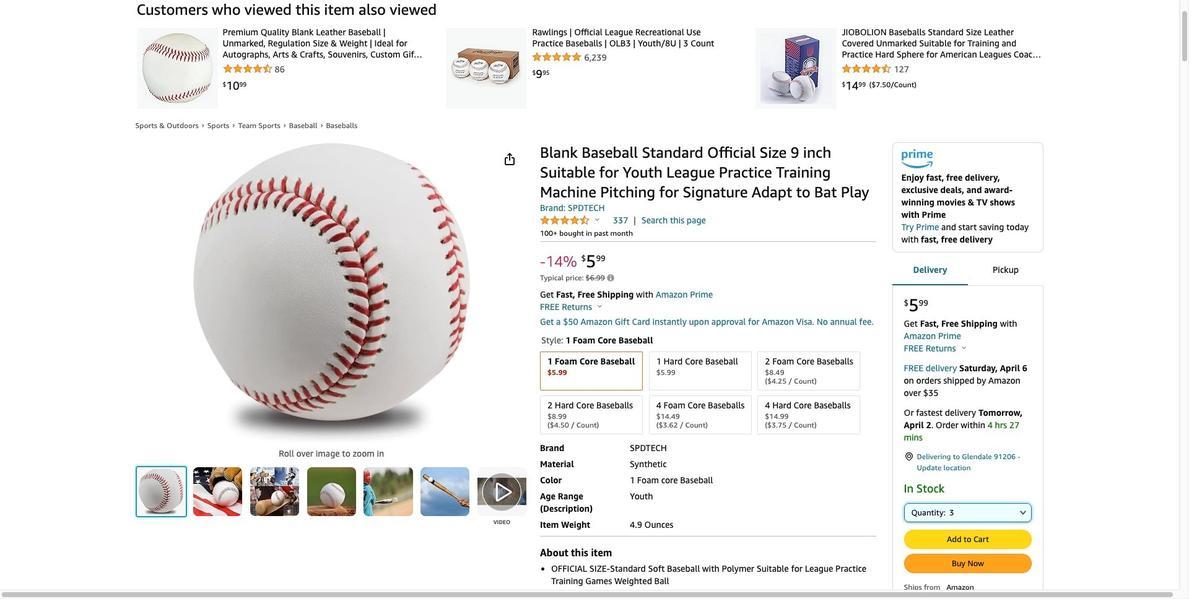 Task type: describe. For each thing, give the bounding box(es) containing it.
amazon prime logo image
[[902, 149, 933, 172]]

popover image
[[595, 218, 600, 221]]

1 horizontal spatial popover image
[[962, 346, 966, 350]]

jiobolion baseballs standard size leather covered unmarked suitable for training and practice hard sphere for american league image
[[761, 33, 832, 104]]



Task type: vqa. For each thing, say whether or not it's contained in the screenshot.
sixth checkbox image
no



Task type: locate. For each thing, give the bounding box(es) containing it.
None submit
[[137, 467, 186, 517], [421, 467, 470, 517], [477, 467, 527, 517], [905, 531, 1031, 549], [905, 555, 1031, 573], [137, 467, 186, 517], [421, 467, 470, 517], [477, 467, 527, 517], [905, 531, 1031, 549], [905, 555, 1031, 573]]

dropdown image
[[1020, 511, 1026, 516]]

rawlings | official league recreational use practice baseballs | olb3 | youth/8u | 3 count image
[[451, 33, 523, 104]]

tab list
[[892, 255, 1044, 287]]

learn more about amazon pricing and savings image
[[607, 275, 614, 283]]

0 horizontal spatial popover image
[[598, 305, 602, 308]]

1 vertical spatial popover image
[[962, 346, 966, 350]]

blank baseball standard official size 9 inch suitable for youth league practice training machine pitching for signature adapt to bat play image
[[193, 142, 471, 443]]

popover image
[[598, 305, 602, 308], [962, 346, 966, 350]]

option group
[[536, 349, 876, 437]]

0 vertical spatial popover image
[[598, 305, 602, 308]]

premium quality blank leather baseball | unmarked, regulation size & weight | ideal for autographs, arts & crafts, souvenirs, image
[[142, 33, 213, 104]]

list
[[125, 27, 1055, 109]]



